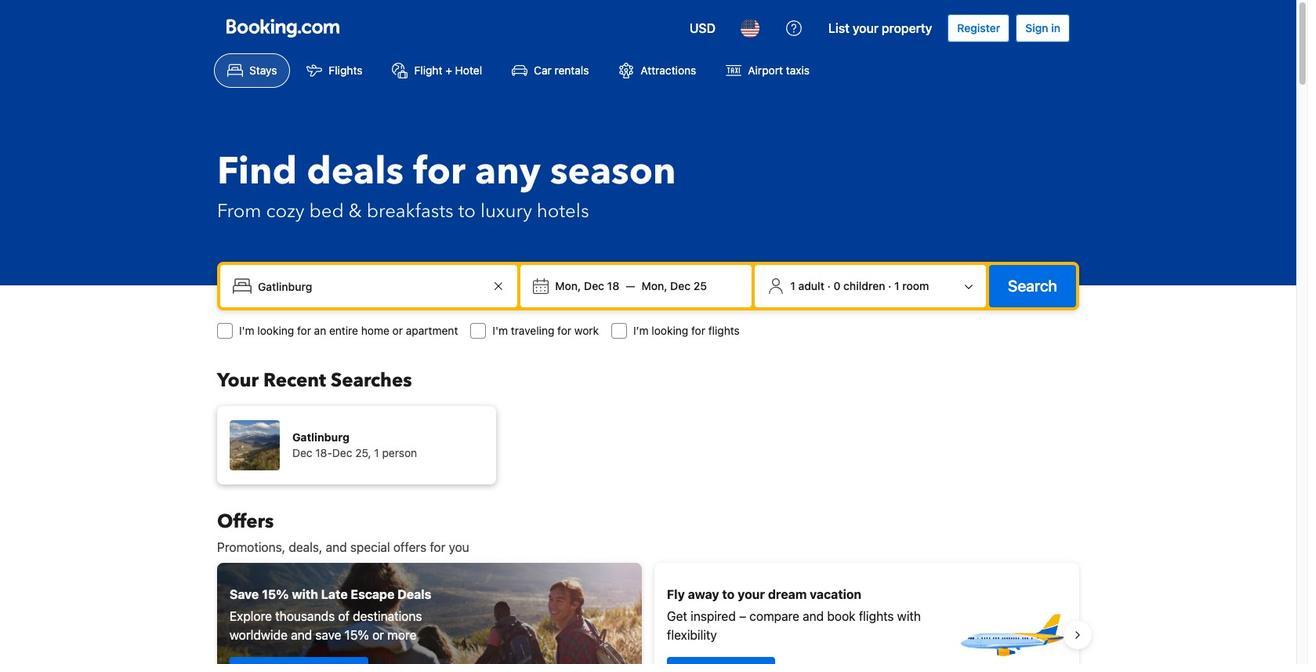 Task type: vqa. For each thing, say whether or not it's contained in the screenshot.
the Fly
yes



Task type: locate. For each thing, give the bounding box(es) containing it.
deals,
[[289, 540, 323, 554]]

looking for i'm
[[652, 324, 689, 337]]

and inside 'save 15% with late escape deals explore thousands of destinations worldwide and save 15% or more'
[[291, 628, 312, 642]]

an
[[314, 324, 326, 337]]

to
[[458, 198, 476, 224], [723, 587, 735, 601]]

and down thousands
[[291, 628, 312, 642]]

for for work
[[558, 324, 572, 337]]

flights right book
[[859, 609, 894, 623]]

compare
[[750, 609, 800, 623]]

or
[[393, 324, 403, 337], [373, 628, 384, 642]]

children
[[844, 279, 886, 292]]

fly
[[667, 587, 685, 601]]

· right children
[[889, 279, 892, 292]]

1 adult · 0 children · 1 room button
[[762, 271, 980, 301]]

1 · from the left
[[828, 279, 831, 292]]

0 horizontal spatial mon,
[[555, 279, 581, 292]]

mon,
[[555, 279, 581, 292], [642, 279, 668, 292]]

1 vertical spatial or
[[373, 628, 384, 642]]

1 vertical spatial to
[[723, 587, 735, 601]]

18-
[[315, 446, 332, 459]]

with right book
[[898, 609, 921, 623]]

0 vertical spatial or
[[393, 324, 403, 337]]

work
[[575, 324, 599, 337]]

worldwide
[[230, 628, 288, 642]]

of
[[338, 609, 350, 623]]

1
[[791, 279, 796, 292], [895, 279, 900, 292], [374, 446, 379, 459]]

1 horizontal spatial and
[[326, 540, 347, 554]]

flights
[[709, 324, 740, 337], [859, 609, 894, 623]]

—
[[626, 279, 635, 292]]

mon, dec 18 button
[[549, 272, 626, 300]]

offers
[[217, 509, 274, 535]]

for left work
[[558, 324, 572, 337]]

usd
[[690, 21, 716, 35]]

your right list
[[853, 21, 879, 35]]

0 vertical spatial 15%
[[262, 587, 289, 601]]

to inside the fly away to your dream vacation get inspired – compare and book flights with flexibility
[[723, 587, 735, 601]]

region
[[205, 557, 1092, 664]]

mon, left the 18 at the left top of the page
[[555, 279, 581, 292]]

dream
[[768, 587, 807, 601]]

1 vertical spatial with
[[898, 609, 921, 623]]

car
[[534, 64, 552, 77]]

2 i'm from the left
[[493, 324, 508, 337]]

for inside "find deals for any season from cozy bed & breakfasts to luxury hotels"
[[413, 146, 466, 198]]

flights down "mon, dec 25" button
[[709, 324, 740, 337]]

0 horizontal spatial with
[[292, 587, 318, 601]]

1 right 25,
[[374, 446, 379, 459]]

1 vertical spatial and
[[803, 609, 824, 623]]

i'm up your
[[239, 324, 255, 337]]

2 · from the left
[[889, 279, 892, 292]]

1 horizontal spatial looking
[[652, 324, 689, 337]]

person
[[382, 446, 417, 459]]

i'm traveling for work
[[493, 324, 599, 337]]

0 horizontal spatial looking
[[258, 324, 294, 337]]

1 horizontal spatial to
[[723, 587, 735, 601]]

15% down of
[[345, 628, 369, 642]]

for down 25
[[692, 324, 706, 337]]

to right away
[[723, 587, 735, 601]]

fly away to your dream vacation get inspired – compare and book flights with flexibility
[[667, 587, 921, 642]]

1 i'm from the left
[[239, 324, 255, 337]]

looking left an
[[258, 324, 294, 337]]

0 horizontal spatial to
[[458, 198, 476, 224]]

for left 'you'
[[430, 540, 446, 554]]

for
[[413, 146, 466, 198], [297, 324, 311, 337], [558, 324, 572, 337], [692, 324, 706, 337], [430, 540, 446, 554]]

1 vertical spatial your
[[738, 587, 765, 601]]

1 horizontal spatial i'm
[[493, 324, 508, 337]]

escape
[[351, 587, 395, 601]]

car rentals link
[[499, 53, 603, 88]]

mon, right —
[[642, 279, 668, 292]]

0 vertical spatial to
[[458, 198, 476, 224]]

0 horizontal spatial ·
[[828, 279, 831, 292]]

luxury
[[481, 198, 532, 224]]

apartment
[[406, 324, 458, 337]]

bed
[[309, 198, 344, 224]]

0 horizontal spatial or
[[373, 628, 384, 642]]

flexibility
[[667, 628, 717, 642]]

1 vertical spatial 15%
[[345, 628, 369, 642]]

special
[[350, 540, 390, 554]]

and left book
[[803, 609, 824, 623]]

entire
[[329, 324, 358, 337]]

2 vertical spatial and
[[291, 628, 312, 642]]

explore
[[230, 609, 272, 623]]

i'm left traveling
[[493, 324, 508, 337]]

save 15% with late escape deals explore thousands of destinations worldwide and save 15% or more
[[230, 587, 432, 642]]

2 horizontal spatial and
[[803, 609, 824, 623]]

1 horizontal spatial or
[[393, 324, 403, 337]]

deals
[[307, 146, 404, 198]]

for up 'breakfasts'
[[413, 146, 466, 198]]

0 vertical spatial and
[[326, 540, 347, 554]]

save
[[230, 587, 259, 601]]

flights link
[[294, 53, 376, 88]]

for left an
[[297, 324, 311, 337]]

rentals
[[555, 64, 589, 77]]

or down the destinations at the left of page
[[373, 628, 384, 642]]

i'm
[[239, 324, 255, 337], [493, 324, 508, 337]]

flight + hotel
[[414, 64, 482, 77]]

1 horizontal spatial ·
[[889, 279, 892, 292]]

1 horizontal spatial with
[[898, 609, 921, 623]]

0 horizontal spatial 1
[[374, 446, 379, 459]]

hotels
[[537, 198, 589, 224]]

2 looking from the left
[[652, 324, 689, 337]]

0 vertical spatial with
[[292, 587, 318, 601]]

for for an
[[297, 324, 311, 337]]

1 horizontal spatial mon,
[[642, 279, 668, 292]]

1 left the 'room'
[[895, 279, 900, 292]]

·
[[828, 279, 831, 292], [889, 279, 892, 292]]

1 horizontal spatial your
[[853, 21, 879, 35]]

looking
[[258, 324, 294, 337], [652, 324, 689, 337]]

or right "home"
[[393, 324, 403, 337]]

with inside the fly away to your dream vacation get inspired – compare and book flights with flexibility
[[898, 609, 921, 623]]

0 horizontal spatial i'm
[[239, 324, 255, 337]]

sign in link
[[1016, 14, 1070, 42]]

register link
[[948, 14, 1010, 42]]

0 horizontal spatial and
[[291, 628, 312, 642]]

1 left adult
[[791, 279, 796, 292]]

&
[[349, 198, 362, 224]]

looking right i'm
[[652, 324, 689, 337]]

your up – on the right bottom
[[738, 587, 765, 601]]

and right deals,
[[326, 540, 347, 554]]

attractions
[[641, 64, 697, 77]]

traveling
[[511, 324, 555, 337]]

0 horizontal spatial flights
[[709, 324, 740, 337]]

to left luxury
[[458, 198, 476, 224]]

your
[[853, 21, 879, 35], [738, 587, 765, 601]]

for inside the offers promotions, deals, and special offers for you
[[430, 540, 446, 554]]

sign
[[1026, 21, 1049, 35]]

property
[[882, 21, 933, 35]]

recent
[[263, 368, 326, 394]]

inspired
[[691, 609, 736, 623]]

any
[[475, 146, 541, 198]]

15% right save
[[262, 587, 289, 601]]

0 horizontal spatial your
[[738, 587, 765, 601]]

season
[[550, 146, 676, 198]]

with
[[292, 587, 318, 601], [898, 609, 921, 623]]

1 looking from the left
[[258, 324, 294, 337]]

i'm
[[634, 324, 649, 337]]

15%
[[262, 587, 289, 601], [345, 628, 369, 642]]

2 mon, from the left
[[642, 279, 668, 292]]

destinations
[[353, 609, 422, 623]]

with up thousands
[[292, 587, 318, 601]]

· left 0
[[828, 279, 831, 292]]

1 vertical spatial flights
[[859, 609, 894, 623]]

1 horizontal spatial 1
[[791, 279, 796, 292]]

and
[[326, 540, 347, 554], [803, 609, 824, 623], [291, 628, 312, 642]]

with inside 'save 15% with late escape deals explore thousands of destinations worldwide and save 15% or more'
[[292, 587, 318, 601]]

0 vertical spatial your
[[853, 21, 879, 35]]

1 horizontal spatial flights
[[859, 609, 894, 623]]



Task type: describe. For each thing, give the bounding box(es) containing it.
get
[[667, 609, 688, 623]]

away
[[688, 587, 720, 601]]

gatlinburg
[[292, 430, 350, 444]]

flight
[[414, 64, 443, 77]]

home
[[361, 324, 390, 337]]

thousands
[[275, 609, 335, 623]]

airport taxis link
[[713, 53, 823, 88]]

1 adult · 0 children · 1 room
[[791, 279, 930, 292]]

sign in
[[1026, 21, 1061, 35]]

dec left 18-
[[292, 446, 313, 459]]

i'm looking for an entire home or apartment
[[239, 324, 458, 337]]

your recent searches
[[217, 368, 412, 394]]

25,
[[355, 446, 371, 459]]

search
[[1008, 277, 1058, 295]]

1 horizontal spatial 15%
[[345, 628, 369, 642]]

save
[[316, 628, 342, 642]]

stays link
[[214, 53, 290, 88]]

airport taxis
[[748, 64, 810, 77]]

find
[[217, 146, 297, 198]]

i'm looking for flights
[[634, 324, 740, 337]]

looking for i'm
[[258, 324, 294, 337]]

attractions link
[[606, 53, 710, 88]]

search button
[[990, 265, 1077, 307]]

2 horizontal spatial 1
[[895, 279, 900, 292]]

18
[[607, 279, 620, 292]]

vacation
[[810, 587, 862, 601]]

promotions,
[[217, 540, 285, 554]]

flights
[[329, 64, 363, 77]]

usd button
[[680, 9, 725, 47]]

or inside 'save 15% with late escape deals explore thousands of destinations worldwide and save 15% or more'
[[373, 628, 384, 642]]

breakfasts
[[367, 198, 454, 224]]

car rentals
[[534, 64, 589, 77]]

list
[[829, 21, 850, 35]]

flights inside the fly away to your dream vacation get inspired – compare and book flights with flexibility
[[859, 609, 894, 623]]

1 inside gatlinburg dec 18-dec 25, 1 person
[[374, 446, 379, 459]]

and inside the fly away to your dream vacation get inspired – compare and book flights with flexibility
[[803, 609, 824, 623]]

to inside "find deals for any season from cozy bed & breakfasts to luxury hotels"
[[458, 198, 476, 224]]

from
[[217, 198, 262, 224]]

find deals for any season from cozy bed & breakfasts to luxury hotels
[[217, 146, 676, 224]]

and inside the offers promotions, deals, and special offers for you
[[326, 540, 347, 554]]

dec left 25
[[671, 279, 691, 292]]

0 horizontal spatial 15%
[[262, 587, 289, 601]]

dec left 25,
[[332, 446, 352, 459]]

mon, dec 25 button
[[635, 272, 714, 300]]

for for flights
[[692, 324, 706, 337]]

room
[[903, 279, 930, 292]]

book
[[828, 609, 856, 623]]

offers promotions, deals, and special offers for you
[[217, 509, 470, 554]]

list your property link
[[819, 9, 942, 47]]

for for any
[[413, 146, 466, 198]]

airport
[[748, 64, 783, 77]]

late
[[321, 587, 348, 601]]

25
[[694, 279, 707, 292]]

dec left the 18 at the left top of the page
[[584, 279, 605, 292]]

you
[[449, 540, 470, 554]]

Where are you going? field
[[252, 272, 490, 300]]

fly away to your dream vacation image
[[957, 580, 1067, 664]]

group of friends hiking in the mountains on a sunny day image
[[217, 563, 642, 664]]

flight + hotel link
[[379, 53, 496, 88]]

booking.com image
[[227, 19, 340, 38]]

+
[[446, 64, 452, 77]]

in
[[1052, 21, 1061, 35]]

gatlinburg dec 18-dec 25, 1 person
[[292, 430, 417, 459]]

i'm for i'm looking for an entire home or apartment
[[239, 324, 255, 337]]

i'm for i'm traveling for work
[[493, 324, 508, 337]]

stays
[[249, 64, 277, 77]]

mon, dec 18 — mon, dec 25
[[555, 279, 707, 292]]

register
[[958, 21, 1001, 35]]

list your property
[[829, 21, 933, 35]]

hotel
[[455, 64, 482, 77]]

adult
[[799, 279, 825, 292]]

your inside the fly away to your dream vacation get inspired – compare and book flights with flexibility
[[738, 587, 765, 601]]

more
[[388, 628, 417, 642]]

your
[[217, 368, 259, 394]]

0
[[834, 279, 841, 292]]

deals
[[398, 587, 432, 601]]

taxis
[[786, 64, 810, 77]]

1 mon, from the left
[[555, 279, 581, 292]]

searches
[[331, 368, 412, 394]]

offers
[[394, 540, 427, 554]]

region containing save 15% with late escape deals
[[205, 557, 1092, 664]]

–
[[739, 609, 747, 623]]

0 vertical spatial flights
[[709, 324, 740, 337]]



